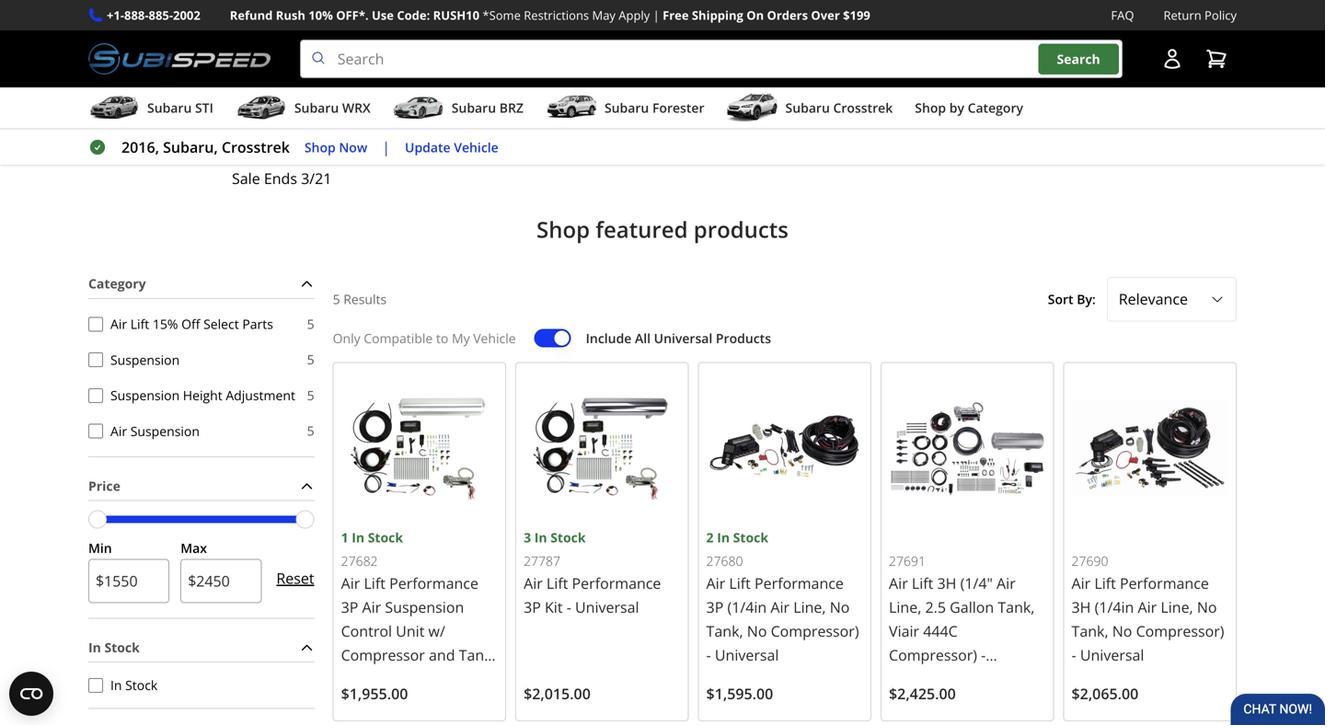 Task type: describe. For each thing, give the bounding box(es) containing it.
include all universal products
[[586, 329, 771, 347]]

subaru sti button
[[88, 91, 213, 128]]

kit
[[545, 597, 563, 617]]

tank, for (1/4"
[[998, 597, 1035, 617]]

brz
[[500, 99, 524, 117]]

3p for kit
[[524, 597, 541, 617]]

min
[[88, 540, 112, 557]]

/ for collections "link" under 2002 at the left
[[118, 24, 123, 44]]

2016, subaru, crosstrek
[[122, 137, 290, 157]]

all
[[635, 329, 651, 347]]

ends
[[264, 169, 297, 188]]

line, inside the 27691 air lift 3h (1/4" air line, 2.5 gallon tank, viair 444c compressor) - universal
[[889, 597, 922, 617]]

collections link down 885-
[[138, 26, 201, 42]]

subaru wrx
[[294, 99, 371, 117]]

suspension right suspension button
[[110, 351, 180, 368]]

subaru sti
[[147, 99, 213, 117]]

27787
[[524, 552, 561, 570]]

products
[[694, 215, 789, 245]]

lift inside the 27691 air lift 3h (1/4" air line, 2.5 gallon tank, viair 444c compressor) - universal
[[912, 574, 934, 593]]

wrx
[[342, 99, 371, 117]]

air inside the 3 in stock 27787 air lift performance 3p kit - universal
[[524, 574, 543, 593]]

air suspension
[[110, 422, 200, 440]]

1 horizontal spatial |
[[653, 7, 660, 23]]

lift inside 1 in stock 27682 air lift performance 3p air suspension control unit w/ compressor and tank - universal
[[364, 574, 386, 593]]

w/
[[429, 621, 445, 641]]

5 for suspension
[[307, 351, 314, 368]]

only compatible to my vehicle
[[333, 329, 516, 347]]

in for air lift performance 3p (1/4in air line, no tank, no compressor) - universal
[[717, 529, 730, 546]]

$199
[[843, 7, 871, 23]]

- inside 1 in stock 27682 air lift performance 3p air suspension control unit w/ compressor and tank - universal
[[341, 669, 346, 689]]

subaru for subaru wrx
[[294, 99, 339, 117]]

collections
[[138, 26, 201, 42]]

search input field
[[300, 40, 1123, 78]]

1 horizontal spatial off
[[302, 26, 319, 42]]

1 horizontal spatial select
[[322, 26, 355, 42]]

0 horizontal spatial off
[[181, 315, 200, 333]]

control
[[341, 621, 392, 641]]

faq link
[[1112, 6, 1135, 25]]

/ for air lift 15% off select parts link
[[216, 24, 221, 44]]

0 horizontal spatial 15%
[[153, 315, 178, 333]]

a subaru brz thumbnail image image
[[393, 94, 444, 122]]

888-
[[124, 7, 149, 23]]

performance for air
[[755, 574, 844, 593]]

1 vertical spatial crosstrek
[[222, 137, 290, 157]]

- inside the 3 in stock 27787 air lift performance 3p kit - universal
[[567, 597, 572, 617]]

3p for air
[[341, 597, 358, 617]]

maximum slider
[[296, 511, 314, 529]]

button image
[[1162, 48, 1184, 70]]

Suspension button
[[88, 353, 103, 367]]

2016,
[[122, 137, 159, 157]]

performance inside 27690 air lift performance 3h (1/4in air line, no tank, no compressor) - universal
[[1120, 574, 1209, 593]]

restrictions
[[524, 7, 589, 23]]

refund
[[230, 7, 273, 23]]

1 vertical spatial off
[[637, 92, 684, 132]]

+1-888-885-2002 link
[[107, 6, 200, 25]]

2 vertical spatial air lift 15% off select parts
[[110, 315, 273, 333]]

forester
[[653, 99, 705, 117]]

1
[[341, 529, 349, 546]]

performance for suspension
[[389, 574, 479, 593]]

$2,015.00
[[524, 684, 591, 704]]

sti
[[195, 99, 213, 117]]

3h inside the 27691 air lift 3h (1/4" air line, 2.5 gallon tank, viair 444c compressor) - universal
[[938, 574, 957, 593]]

- inside 2 in stock 27680 air lift performance 3p (1/4in air line, no tank, no compressor) - universal
[[707, 645, 711, 665]]

orders
[[767, 7, 808, 23]]

3 in stock 27787 air lift performance 3p kit - universal
[[524, 529, 661, 617]]

shop by category button
[[915, 91, 1024, 128]]

2.5
[[926, 597, 946, 617]]

now
[[339, 138, 368, 156]]

compatible
[[364, 329, 433, 347]]

return policy link
[[1164, 6, 1237, 25]]

gallon
[[950, 597, 994, 617]]

27690 air lift performance 3h (1/4in air line, no tank, no compressor) - universal
[[1072, 552, 1225, 665]]

include
[[586, 329, 632, 347]]

Air Suspension button
[[88, 424, 103, 439]]

a subaru wrx thumbnail image image
[[236, 94, 287, 122]]

search button
[[1039, 44, 1119, 74]]

+1-888-885-2002
[[107, 7, 200, 23]]

tank
[[459, 645, 492, 665]]

3h inside 27690 air lift performance 3h (1/4in air line, no tank, no compressor) - universal
[[1072, 597, 1091, 617]]

- inside 27690 air lift performance 3h (1/4in air line, no tank, no compressor) - universal
[[1072, 645, 1077, 665]]

27682
[[341, 552, 378, 570]]

2 in stock 27680 air lift performance 3p (1/4in air line, no tank, no compressor) - universal
[[707, 529, 859, 665]]

select... image
[[1211, 292, 1225, 307]]

subaru for subaru forester
[[605, 99, 649, 117]]

444c
[[924, 621, 958, 641]]

$2,065.00
[[1072, 684, 1139, 704]]

compressor) inside 2 in stock 27680 air lift performance 3p (1/4in air line, no tank, no compressor) - universal
[[771, 621, 859, 641]]

2002
[[173, 7, 200, 23]]

line, inside 2 in stock 27680 air lift performance 3p (1/4in air line, no tank, no compressor) - universal
[[794, 597, 826, 617]]

and
[[429, 645, 455, 665]]

refund rush 10% off*. use code: rush10 *some restrictions may apply | free shipping on orders over $199
[[230, 7, 871, 23]]

on
[[747, 7, 764, 23]]

Suspension Height Adjustment button
[[88, 388, 103, 403]]

sort by:
[[1048, 290, 1096, 308]]

free
[[663, 7, 689, 23]]

Air Lift 15% Off Select Parts button
[[88, 317, 103, 332]]

category button
[[88, 270, 314, 298]]

collections link down 2002 at the left
[[138, 26, 216, 42]]

universal inside 2 in stock 27680 air lift performance 3p (1/4in air line, no tank, no compressor) - universal
[[715, 645, 779, 665]]

rush
[[276, 7, 306, 23]]

subaru crosstrek button
[[727, 91, 893, 128]]

adjustment
[[226, 387, 295, 404]]

a subaru sti thumbnail image image
[[88, 94, 140, 122]]

in right the in stock button
[[110, 677, 122, 694]]

over
[[811, 7, 840, 23]]

shop now link
[[305, 137, 368, 158]]

(1/4in inside 2 in stock 27680 air lift performance 3p (1/4in air line, no tank, no compressor) - universal
[[728, 597, 767, 617]]

return policy
[[1164, 7, 1237, 23]]

shop featured products
[[537, 215, 789, 245]]

subaru for subaru sti
[[147, 99, 192, 117]]

minimum slider
[[88, 511, 107, 529]]

update
[[405, 138, 451, 156]]

2 vertical spatial select
[[204, 315, 239, 333]]

open widget image
[[9, 672, 53, 716]]

category
[[88, 275, 146, 292]]

$1,955.00
[[341, 684, 408, 704]]

my
[[452, 329, 470, 347]]

compressor) inside the 27691 air lift 3h (1/4" air line, 2.5 gallon tank, viair 444c compressor) - universal
[[889, 645, 978, 665]]

code:
[[397, 7, 430, 23]]

2
[[707, 529, 714, 546]]

products
[[716, 329, 771, 347]]

suspension down height
[[130, 422, 200, 440]]

a subaru forester thumbnail image image
[[546, 94, 597, 122]]

reset button
[[277, 557, 314, 601]]

27680
[[707, 552, 743, 570]]

universal right all
[[654, 329, 713, 347]]

to
[[436, 329, 449, 347]]

- inside the 27691 air lift 3h (1/4" air line, 2.5 gallon tank, viair 444c compressor) - universal
[[981, 645, 986, 665]]

subaru,
[[163, 137, 218, 157]]

3
[[524, 529, 531, 546]]

suspension up air suspension
[[110, 387, 180, 404]]

0 vertical spatial air lift 15% off select parts
[[236, 26, 387, 42]]



Task type: vqa. For each thing, say whether or not it's contained in the screenshot.
secondary at the bottom right of page
no



Task type: locate. For each thing, give the bounding box(es) containing it.
1 horizontal spatial 15%
[[275, 26, 299, 42]]

category
[[968, 99, 1024, 117]]

update vehicle button
[[405, 137, 499, 158]]

return
[[1164, 7, 1202, 23]]

2 horizontal spatial shop
[[915, 99, 946, 117]]

stock up 27682
[[368, 529, 403, 546]]

subaru forester button
[[546, 91, 705, 128]]

sort
[[1048, 290, 1074, 308]]

subaru left wrx
[[294, 99, 339, 117]]

1 vertical spatial air lift 15% off select parts
[[462, 92, 864, 132]]

lift inside the 3 in stock 27787 air lift performance 3p kit - universal
[[547, 574, 568, 593]]

in up the in stock button
[[88, 639, 101, 656]]

universal inside the 3 in stock 27787 air lift performance 3p kit - universal
[[575, 597, 639, 617]]

in stock button
[[88, 634, 314, 662]]

4 performance from the left
[[1120, 574, 1209, 593]]

stock for air lift performance 3p (1/4in air line, no tank, no compressor) - universal
[[733, 529, 769, 546]]

3p left kit
[[524, 597, 541, 617]]

universal right kit
[[575, 597, 639, 617]]

0 vertical spatial 3h
[[938, 574, 957, 593]]

reset
[[277, 568, 314, 588]]

sale
[[232, 169, 260, 188]]

5 for air lift 15% off select parts
[[307, 315, 314, 333]]

5 results
[[333, 290, 387, 308]]

3p inside 2 in stock 27680 air lift performance 3p (1/4in air line, no tank, no compressor) - universal
[[707, 597, 724, 617]]

15% left forester
[[569, 92, 630, 132]]

in right "1"
[[352, 529, 365, 546]]

air lift performance 3h (1/4in air line, no tank, no compressor) - universal image
[[1072, 371, 1229, 527]]

subaru wrx button
[[236, 91, 371, 128]]

tank, inside 27690 air lift performance 3h (1/4in air line, no tank, no compressor) - universal
[[1072, 621, 1109, 641]]

shop for shop by category
[[915, 99, 946, 117]]

5 for air suspension
[[307, 422, 314, 440]]

3 subaru from the left
[[452, 99, 496, 117]]

sale ends 3/21
[[232, 169, 332, 188]]

select down off*.
[[322, 26, 355, 42]]

in inside the 3 in stock 27787 air lift performance 3p kit - universal
[[535, 529, 547, 546]]

0 vertical spatial |
[[653, 7, 660, 23]]

0 horizontal spatial crosstrek
[[222, 137, 290, 157]]

subaru
[[147, 99, 192, 117], [294, 99, 339, 117], [452, 99, 496, 117], [605, 99, 649, 117], [786, 99, 830, 117]]

air lift performance 3p air suspension control unit w/ compressor and tank - universal image
[[341, 371, 498, 527]]

shop up 3/21
[[305, 138, 336, 156]]

lift
[[255, 26, 272, 42], [512, 92, 562, 132], [130, 315, 149, 333], [364, 574, 386, 593], [729, 574, 751, 593], [547, 574, 568, 593], [912, 574, 934, 593], [1095, 574, 1117, 593]]

2 horizontal spatial parts
[[787, 92, 864, 132]]

27691
[[889, 552, 926, 570]]

1 vertical spatial shop
[[305, 138, 336, 156]]

compressor)
[[771, 621, 859, 641], [1136, 621, 1225, 641], [889, 645, 978, 665]]

885-
[[149, 7, 173, 23]]

results
[[344, 290, 387, 308]]

shop now
[[305, 138, 368, 156]]

air lift 15% off select parts down search input field at the top
[[462, 92, 864, 132]]

select
[[322, 26, 355, 42], [691, 92, 779, 132], [204, 315, 239, 333]]

suspension inside 1 in stock 27682 air lift performance 3p air suspension control unit w/ compressor and tank - universal
[[385, 597, 464, 617]]

| right 'now'
[[382, 137, 390, 157]]

/
[[118, 24, 123, 44], [216, 24, 221, 44]]

off down search input field at the top
[[637, 92, 684, 132]]

air lift 15% off select parts down the 10%
[[236, 26, 387, 42]]

3/21
[[301, 169, 332, 188]]

subaru left sti
[[147, 99, 192, 117]]

stock up 27787
[[551, 529, 586, 546]]

air lift 15% off select parts down 'category' dropdown button
[[110, 315, 273, 333]]

- up $2,065.00
[[1072, 645, 1077, 665]]

1 horizontal spatial parts
[[359, 26, 387, 42]]

1 horizontal spatial tank,
[[998, 597, 1035, 617]]

apply
[[619, 7, 650, 23]]

0 vertical spatial off
[[302, 26, 319, 42]]

1 horizontal spatial crosstrek
[[834, 99, 893, 117]]

1 vertical spatial 3h
[[1072, 597, 1091, 617]]

3h down 27690 in the bottom right of the page
[[1072, 597, 1091, 617]]

unit
[[396, 621, 425, 641]]

subaru brz
[[452, 99, 524, 117]]

1 horizontal spatial 3h
[[1072, 597, 1091, 617]]

2 subaru from the left
[[294, 99, 339, 117]]

in stock
[[88, 639, 140, 656], [110, 677, 158, 694]]

line, inside 27690 air lift performance 3h (1/4in air line, no tank, no compressor) - universal
[[1161, 597, 1194, 617]]

2 vertical spatial off
[[181, 315, 200, 333]]

universal up $2,065.00
[[1081, 645, 1145, 665]]

in right the 2
[[717, 529, 730, 546]]

27691 air lift 3h (1/4" air line, 2.5 gallon tank, viair 444c compressor) - universal
[[889, 552, 1035, 689]]

5 subaru from the left
[[786, 99, 830, 117]]

- right kit
[[567, 597, 572, 617]]

performance inside 1 in stock 27682 air lift performance 3p air suspension control unit w/ compressor and tank - universal
[[389, 574, 479, 593]]

shop by category
[[915, 99, 1024, 117]]

2 / from the left
[[216, 24, 221, 44]]

air lift 3h (1/4" air line, 2.5 gallon tank, viair 444c compressor) - universal image
[[889, 371, 1046, 527]]

Max text field
[[181, 559, 262, 603]]

1 (1/4in from the left
[[728, 597, 767, 617]]

0 horizontal spatial (1/4in
[[728, 597, 767, 617]]

viair
[[889, 621, 920, 641]]

stock inside dropdown button
[[104, 639, 140, 656]]

- up $1,595.00
[[707, 645, 711, 665]]

15% down 'category' dropdown button
[[153, 315, 178, 333]]

shop left featured
[[537, 215, 590, 245]]

0 vertical spatial in stock
[[88, 639, 140, 656]]

0 vertical spatial vehicle
[[454, 138, 499, 156]]

subaru for subaru crosstrek
[[786, 99, 830, 117]]

faq
[[1112, 7, 1135, 23]]

may
[[592, 7, 616, 23]]

10%
[[309, 7, 333, 23]]

stock up '27680'
[[733, 529, 769, 546]]

1 horizontal spatial (1/4in
[[1095, 597, 1134, 617]]

2 horizontal spatial compressor)
[[1136, 621, 1225, 641]]

3 performance from the left
[[572, 574, 661, 593]]

stock for air lift performance 3p air suspension control unit w/ compressor and tank - universal
[[368, 529, 403, 546]]

0 horizontal spatial 3h
[[938, 574, 957, 593]]

*some
[[483, 7, 521, 23]]

0 horizontal spatial parts
[[242, 315, 273, 333]]

vehicle
[[454, 138, 499, 156], [473, 329, 516, 347]]

|
[[653, 7, 660, 23], [382, 137, 390, 157]]

performance inside the 3 in stock 27787 air lift performance 3p kit - universal
[[572, 574, 661, 593]]

0 vertical spatial shop
[[915, 99, 946, 117]]

subispeed logo image
[[88, 40, 270, 78]]

(1/4in
[[728, 597, 767, 617], [1095, 597, 1134, 617]]

air lift 15% off select parts
[[236, 26, 387, 42], [462, 92, 864, 132], [110, 315, 273, 333]]

subaru inside 'dropdown button'
[[147, 99, 192, 117]]

(1/4in down '27680'
[[728, 597, 767, 617]]

in for air lift performance 3p air suspension control unit w/ compressor and tank - universal
[[352, 529, 365, 546]]

3p inside the 3 in stock 27787 air lift performance 3p kit - universal
[[524, 597, 541, 617]]

3h
[[938, 574, 957, 593], [1072, 597, 1091, 617]]

universal inside 27690 air lift performance 3h (1/4in air line, no tank, no compressor) - universal
[[1081, 645, 1145, 665]]

lift inside 27690 air lift performance 3h (1/4in air line, no tank, no compressor) - universal
[[1095, 574, 1117, 593]]

3 3p from the left
[[524, 597, 541, 617]]

a subaru crosstrek thumbnail image image
[[727, 94, 778, 122]]

In Stock button
[[88, 678, 103, 693]]

universal down viair
[[889, 669, 953, 689]]

5 for suspension height adjustment
[[307, 387, 314, 404]]

shop
[[915, 99, 946, 117], [305, 138, 336, 156], [537, 215, 590, 245]]

3p down '27680'
[[707, 597, 724, 617]]

performance inside 2 in stock 27680 air lift performance 3p (1/4in air line, no tank, no compressor) - universal
[[755, 574, 844, 593]]

vehicle inside button
[[454, 138, 499, 156]]

line,
[[794, 597, 826, 617], [889, 597, 922, 617], [1161, 597, 1194, 617]]

Min text field
[[88, 559, 170, 603]]

in stock right the in stock button
[[110, 677, 158, 694]]

1 in stock 27682 air lift performance 3p air suspension control unit w/ compressor and tank - universal
[[341, 529, 492, 689]]

price
[[88, 477, 120, 495]]

in inside 2 in stock 27680 air lift performance 3p (1/4in air line, no tank, no compressor) - universal
[[717, 529, 730, 546]]

1 vertical spatial 15%
[[569, 92, 630, 132]]

collections link
[[138, 26, 216, 42], [138, 26, 201, 42]]

featured
[[596, 215, 688, 245]]

3 line, from the left
[[1161, 597, 1194, 617]]

1 vertical spatial in stock
[[110, 677, 158, 694]]

2 horizontal spatial 3p
[[707, 597, 724, 617]]

3p up control
[[341, 597, 358, 617]]

shop for shop now
[[305, 138, 336, 156]]

by:
[[1077, 290, 1096, 308]]

1 vertical spatial parts
[[787, 92, 864, 132]]

0 horizontal spatial shop
[[305, 138, 336, 156]]

1 subaru from the left
[[147, 99, 192, 117]]

1 horizontal spatial 3p
[[524, 597, 541, 617]]

air lift performance 3p kit - universal image
[[524, 371, 681, 527]]

select down search input field at the top
[[691, 92, 779, 132]]

1 horizontal spatial compressor)
[[889, 645, 978, 665]]

tank, inside the 27691 air lift 3h (1/4" air line, 2.5 gallon tank, viair 444c compressor) - universal
[[998, 597, 1035, 617]]

1 line, from the left
[[794, 597, 826, 617]]

0 horizontal spatial |
[[382, 137, 390, 157]]

crosstrek inside dropdown button
[[834, 99, 893, 117]]

search
[[1057, 50, 1101, 68]]

in inside 1 in stock 27682 air lift performance 3p air suspension control unit w/ compressor and tank - universal
[[352, 529, 365, 546]]

0 vertical spatial crosstrek
[[834, 99, 893, 117]]

0 horizontal spatial /
[[118, 24, 123, 44]]

2 vertical spatial shop
[[537, 215, 590, 245]]

performance for -
[[572, 574, 661, 593]]

shop left by
[[915, 99, 946, 117]]

0 horizontal spatial 3p
[[341, 597, 358, 617]]

2 horizontal spatial line,
[[1161, 597, 1194, 617]]

tank, up $1,595.00
[[707, 621, 743, 641]]

1 vertical spatial vehicle
[[473, 329, 516, 347]]

1 vertical spatial select
[[691, 92, 779, 132]]

2 vertical spatial 15%
[[153, 315, 178, 333]]

0 vertical spatial parts
[[359, 26, 387, 42]]

in
[[352, 529, 365, 546], [717, 529, 730, 546], [535, 529, 547, 546], [88, 639, 101, 656], [110, 677, 122, 694]]

policy
[[1205, 7, 1237, 23]]

- down compressor
[[341, 669, 346, 689]]

shop inside dropdown button
[[915, 99, 946, 117]]

in for air lift performance 3p kit - universal
[[535, 529, 547, 546]]

in stock inside in stock dropdown button
[[88, 639, 140, 656]]

2 vertical spatial parts
[[242, 315, 273, 333]]

0 vertical spatial select
[[322, 26, 355, 42]]

stock right the in stock button
[[125, 677, 158, 694]]

subaru for subaru brz
[[452, 99, 496, 117]]

lift inside 2 in stock 27680 air lift performance 3p (1/4in air line, no tank, no compressor) - universal
[[729, 574, 751, 593]]

height
[[183, 387, 222, 404]]

max
[[181, 540, 207, 557]]

15%
[[275, 26, 299, 42], [569, 92, 630, 132], [153, 315, 178, 333]]

0 horizontal spatial select
[[204, 315, 239, 333]]

3p inside 1 in stock 27682 air lift performance 3p air suspension control unit w/ compressor and tank - universal
[[341, 597, 358, 617]]

1 3p from the left
[[341, 597, 358, 617]]

off down 'category' dropdown button
[[181, 315, 200, 333]]

$1,595.00
[[707, 684, 774, 704]]

parts down use
[[359, 26, 387, 42]]

(1/4"
[[961, 574, 993, 593]]

(1/4in inside 27690 air lift performance 3h (1/4in air line, no tank, no compressor) - universal
[[1095, 597, 1134, 617]]

5
[[333, 290, 340, 308], [307, 315, 314, 333], [307, 351, 314, 368], [307, 387, 314, 404], [307, 422, 314, 440]]

parts down 'category' dropdown button
[[242, 315, 273, 333]]

suspension up w/
[[385, 597, 464, 617]]

performance
[[389, 574, 479, 593], [755, 574, 844, 593], [572, 574, 661, 593], [1120, 574, 1209, 593]]

2 performance from the left
[[755, 574, 844, 593]]

tank, inside 2 in stock 27680 air lift performance 3p (1/4in air line, no tank, no compressor) - universal
[[707, 621, 743, 641]]

1 vertical spatial |
[[382, 137, 390, 157]]

universal inside 1 in stock 27682 air lift performance 3p air suspension control unit w/ compressor and tank - universal
[[350, 669, 414, 689]]

subaru left 'brz'
[[452, 99, 496, 117]]

stock inside the 3 in stock 27787 air lift performance 3p kit - universal
[[551, 529, 586, 546]]

update vehicle
[[405, 138, 499, 156]]

Select... button
[[1107, 277, 1237, 322]]

compressor
[[341, 645, 425, 665]]

2 line, from the left
[[889, 597, 922, 617]]

in stock up the in stock button
[[88, 639, 140, 656]]

0 horizontal spatial compressor)
[[771, 621, 859, 641]]

/ down +1-
[[118, 24, 123, 44]]

universal down compressor
[[350, 669, 414, 689]]

by
[[950, 99, 965, 117]]

subaru right a subaru crosstrek thumbnail image
[[786, 99, 830, 117]]

parts right a subaru crosstrek thumbnail image
[[787, 92, 864, 132]]

0 horizontal spatial line,
[[794, 597, 826, 617]]

$2,425.00
[[889, 684, 956, 704]]

/ right collections
[[216, 24, 221, 44]]

universal up $1,595.00
[[715, 645, 779, 665]]

1 horizontal spatial shop
[[537, 215, 590, 245]]

15% down rush
[[275, 26, 299, 42]]

tank, for 3h
[[1072, 621, 1109, 641]]

shop for shop featured products
[[537, 215, 590, 245]]

27690
[[1072, 552, 1109, 570]]

2 (1/4in from the left
[[1095, 597, 1134, 617]]

subaru left forester
[[605, 99, 649, 117]]

(1/4in down 27690 in the bottom right of the page
[[1095, 597, 1134, 617]]

stock inside 1 in stock 27682 air lift performance 3p air suspension control unit w/ compressor and tank - universal
[[368, 529, 403, 546]]

universal
[[654, 329, 713, 347], [575, 597, 639, 617], [715, 645, 779, 665], [1081, 645, 1145, 665], [350, 669, 414, 689], [889, 669, 953, 689]]

air lift performance 3p (1/4in air line, no tank, no compressor) - universal image
[[707, 371, 864, 527]]

only
[[333, 329, 361, 347]]

select down 'category' dropdown button
[[204, 315, 239, 333]]

3h up 2.5 in the right bottom of the page
[[938, 574, 957, 593]]

air lift 15% off select parts link
[[236, 26, 402, 42]]

4 subaru from the left
[[605, 99, 649, 117]]

home image
[[88, 27, 103, 42]]

stock inside 2 in stock 27680 air lift performance 3p (1/4in air line, no tank, no compressor) - universal
[[733, 529, 769, 546]]

3p
[[341, 597, 358, 617], [707, 597, 724, 617], [524, 597, 541, 617]]

1 / from the left
[[118, 24, 123, 44]]

price button
[[88, 472, 314, 500]]

tank, up $2,065.00
[[1072, 621, 1109, 641]]

1 performance from the left
[[389, 574, 479, 593]]

stock down min text box
[[104, 639, 140, 656]]

rush10
[[433, 7, 480, 23]]

compressor) inside 27690 air lift performance 3h (1/4in air line, no tank, no compressor) - universal
[[1136, 621, 1225, 641]]

universal inside the 27691 air lift 3h (1/4" air line, 2.5 gallon tank, viair 444c compressor) - universal
[[889, 669, 953, 689]]

subaru forester
[[605, 99, 705, 117]]

2 horizontal spatial tank,
[[1072, 621, 1109, 641]]

stock for air lift performance 3p kit - universal
[[551, 529, 586, 546]]

- down "gallon"
[[981, 645, 986, 665]]

subaru crosstrek
[[786, 99, 893, 117]]

1 horizontal spatial line,
[[889, 597, 922, 617]]

2 horizontal spatial off
[[637, 92, 684, 132]]

2 horizontal spatial select
[[691, 92, 779, 132]]

0 horizontal spatial tank,
[[707, 621, 743, 641]]

off down the 10%
[[302, 26, 319, 42]]

vehicle right my on the left
[[473, 329, 516, 347]]

3p for (1/4in
[[707, 597, 724, 617]]

crosstrek
[[834, 99, 893, 117], [222, 137, 290, 157]]

1 horizontal spatial /
[[216, 24, 221, 44]]

0 vertical spatial 15%
[[275, 26, 299, 42]]

off*.
[[336, 7, 369, 23]]

2 horizontal spatial 15%
[[569, 92, 630, 132]]

tank, right "gallon"
[[998, 597, 1035, 617]]

vehicle down subaru brz at the left top of the page
[[454, 138, 499, 156]]

| left the free
[[653, 7, 660, 23]]

2 3p from the left
[[707, 597, 724, 617]]

in right 3
[[535, 529, 547, 546]]

-
[[567, 597, 572, 617], [707, 645, 711, 665], [981, 645, 986, 665], [1072, 645, 1077, 665], [341, 669, 346, 689]]

in inside dropdown button
[[88, 639, 101, 656]]



